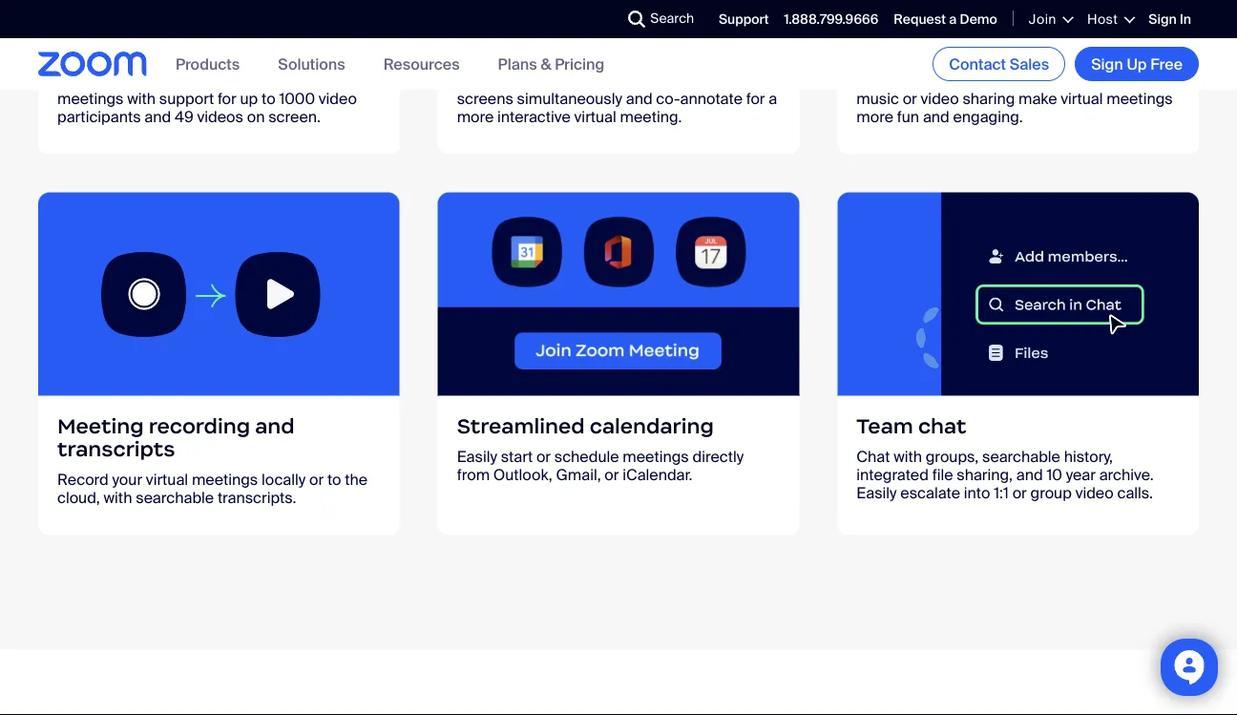 Task type: describe. For each thing, give the bounding box(es) containing it.
more inside made for connecting filters, reactions, polls, hand raising, and music or video sharing make virtual meetings more fun and engaging.
[[857, 107, 894, 127]]

request a demo
[[894, 11, 998, 28]]

bring
[[57, 71, 95, 91]]

engaging.
[[954, 107, 1023, 127]]

multiple
[[457, 71, 513, 91]]

meetings inside meeting recording and transcripts record your virtual meetings locally or to the cloud, with searchable transcripts.
[[192, 470, 258, 490]]

file
[[933, 465, 953, 485]]

music
[[857, 89, 899, 109]]

meeting.
[[620, 107, 682, 127]]

searchable inside meeting recording and transcripts record your virtual meetings locally or to the cloud, with searchable transcripts.
[[136, 488, 214, 508]]

request a demo link
[[894, 11, 998, 28]]

archive.
[[1100, 465, 1154, 485]]

chat
[[857, 447, 890, 467]]

0 vertical spatial hd
[[57, 38, 89, 63]]

easily inside team chat chat with groups, searchable history, integrated file sharing, and 10 year archive. easily escalate into 1:1 or group video calls.
[[857, 483, 897, 503]]

up
[[240, 89, 258, 109]]

groups,
[[926, 447, 979, 467]]

searchable inside team chat chat with groups, searchable history, integrated file sharing, and 10 year archive. easily escalate into 1:1 or group video calls.
[[983, 447, 1061, 467]]

up
[[1127, 54, 1147, 74]]

built-
[[457, 38, 517, 63]]

meeting recording and transcripts record your virtual meetings locally or to the cloud, with searchable transcripts.
[[57, 414, 368, 508]]

resources button
[[384, 54, 460, 74]]

video inside built-in collaboration tools multiple video call participants can share their screens simultaneously and co-annotate for a more interactive virtual meeting.
[[517, 71, 555, 91]]

and right raising,
[[1114, 71, 1141, 91]]

and right fun
[[923, 107, 950, 127]]

10
[[1047, 465, 1063, 485]]

easily inside streamlined calendaring easily start or schedule meetings directly from outlook, gmail, or icalendar.
[[457, 447, 497, 467]]

1.888.799.9666
[[784, 11, 879, 28]]

participants inside built-in collaboration tools multiple video call participants can share their screens simultaneously and co-annotate for a more interactive virtual meeting.
[[587, 71, 670, 91]]

history,
[[1064, 447, 1113, 467]]

integrated
[[857, 465, 929, 485]]

with inside meeting recording and transcripts record your virtual meetings locally or to the cloud, with searchable transcripts.
[[104, 488, 132, 508]]

streamlined
[[457, 414, 585, 440]]

1000
[[279, 89, 315, 109]]

sales
[[1010, 54, 1050, 74]]

hand
[[1021, 71, 1056, 91]]

join
[[1029, 10, 1057, 28]]

group
[[1031, 483, 1072, 503]]

plans & pricing
[[498, 54, 605, 74]]

sharing
[[963, 89, 1015, 109]]

and inside meeting recording and transcripts record your virtual meetings locally or to the cloud, with searchable transcripts.
[[255, 414, 295, 440]]

transcripts.
[[218, 488, 296, 508]]

meetings inside streamlined calendaring easily start or schedule meetings directly from outlook, gmail, or icalendar.
[[623, 447, 689, 467]]

outlook,
[[494, 465, 553, 485]]

made for connecting filters, reactions, polls, hand raising, and music or video sharing make virtual meetings more fun and engaging.
[[857, 38, 1173, 127]]

gmail,
[[556, 465, 601, 485]]

into
[[964, 483, 991, 503]]

solutions button
[[278, 54, 345, 74]]

share
[[703, 71, 743, 91]]

screens
[[457, 89, 514, 109]]

1 horizontal spatial to
[[262, 89, 276, 109]]

contact
[[949, 54, 1007, 74]]

the
[[345, 470, 368, 490]]

video inside team chat chat with groups, searchable history, integrated file sharing, and 10 year archive. easily escalate into 1:1 or group video calls.
[[1076, 483, 1114, 503]]

your inside hd audio and video meetings bring hd video and audio to your virtual meetings with support for up to 1000 video participants and 49 videos on screen.
[[257, 71, 287, 91]]

screen.
[[269, 107, 321, 127]]

schedule
[[555, 447, 619, 467]]

or right gmail,
[[605, 465, 619, 485]]

annotate
[[680, 89, 743, 109]]

to for audio
[[239, 71, 253, 91]]

or inside made for connecting filters, reactions, polls, hand raising, and music or video sharing make virtual meetings more fun and engaging.
[[903, 89, 918, 109]]

interactive
[[498, 107, 571, 127]]

record
[[57, 470, 109, 490]]

and up support
[[157, 38, 196, 63]]

co-
[[656, 89, 680, 109]]

plans & pricing link
[[498, 54, 605, 74]]

directly
[[693, 447, 744, 467]]

sign for sign in
[[1149, 11, 1177, 28]]

1 horizontal spatial hd
[[98, 71, 121, 91]]

on
[[247, 107, 265, 127]]

to for recording
[[327, 470, 341, 490]]

simultaneously
[[517, 89, 623, 109]]

tools
[[685, 38, 739, 63]]

and inside team chat chat with groups, searchable history, integrated file sharing, and 10 year archive. easily escalate into 1:1 or group video calls.
[[1017, 465, 1043, 485]]

virtual inside made for connecting filters, reactions, polls, hand raising, and music or video sharing make virtual meetings more fun and engaging.
[[1061, 89, 1103, 109]]

call
[[559, 71, 583, 91]]

plans
[[498, 54, 537, 74]]

video left products
[[124, 71, 163, 91]]

from
[[457, 465, 490, 485]]

icalendar.
[[623, 465, 693, 485]]

or inside team chat chat with groups, searchable history, integrated file sharing, and 10 year archive. easily escalate into 1:1 or group video calls.
[[1013, 483, 1027, 503]]

solutions
[[278, 54, 345, 74]]

calendaring
[[590, 414, 714, 440]]

start
[[501, 447, 533, 467]]

chat
[[919, 414, 967, 440]]

support
[[719, 11, 769, 28]]

video inside made for connecting filters, reactions, polls, hand raising, and music or video sharing make virtual meetings more fun and engaging.
[[921, 89, 959, 109]]

sign in link
[[1149, 11, 1192, 28]]

connecting
[[954, 38, 1077, 63]]

for for meetings
[[218, 89, 237, 109]]

a inside built-in collaboration tools multiple video call participants can share their screens simultaneously and co-annotate for a more interactive virtual meeting.
[[769, 89, 778, 109]]

in
[[517, 38, 536, 63]]

collaboration tools image
[[438, 0, 800, 20]]

products button
[[176, 54, 240, 74]]

demo
[[960, 11, 998, 28]]

made
[[857, 38, 915, 63]]

with inside team chat chat with groups, searchable history, integrated file sharing, and 10 year archive. easily escalate into 1:1 or group video calls.
[[894, 447, 923, 467]]



Task type: vqa. For each thing, say whether or not it's contained in the screenshot.
how much will zoom ventures invest?
no



Task type: locate. For each thing, give the bounding box(es) containing it.
1:1
[[994, 483, 1009, 503]]

meetings inside made for connecting filters, reactions, polls, hand raising, and music or video sharing make virtual meetings more fun and engaging.
[[1107, 89, 1173, 109]]

0 horizontal spatial sign
[[1092, 54, 1124, 74]]

your down transcripts
[[112, 470, 142, 490]]

49
[[175, 107, 194, 127]]

virtual down transcripts
[[146, 470, 188, 490]]

&
[[541, 54, 551, 74]]

0 horizontal spatial more
[[457, 107, 494, 127]]

their
[[746, 71, 778, 91]]

2 more from the left
[[857, 107, 894, 127]]

and inside built-in collaboration tools multiple video call participants can share their screens simultaneously and co-annotate for a more interactive virtual meeting.
[[626, 89, 653, 109]]

1 horizontal spatial a
[[949, 11, 957, 28]]

1 vertical spatial easily
[[857, 483, 897, 503]]

host
[[1088, 10, 1119, 28]]

or right start
[[537, 447, 551, 467]]

0 vertical spatial searchable
[[983, 447, 1061, 467]]

raising,
[[1060, 71, 1110, 91]]

escalate
[[901, 483, 961, 503]]

support link
[[719, 11, 769, 28]]

more left fun
[[857, 107, 894, 127]]

participants inside hd audio and video meetings bring hd video and audio to your virtual meetings with support for up to 1000 video participants and 49 videos on screen.
[[57, 107, 141, 127]]

meetings down calendaring
[[623, 447, 689, 467]]

video right fun
[[921, 89, 959, 109]]

0 horizontal spatial searchable
[[136, 488, 214, 508]]

meeting
[[57, 414, 144, 440]]

with right chat
[[894, 447, 923, 467]]

support
[[159, 89, 214, 109]]

join button
[[1029, 10, 1072, 28]]

1 vertical spatial participants
[[57, 107, 141, 127]]

0 horizontal spatial audio
[[94, 38, 152, 63]]

0 vertical spatial audio
[[94, 38, 152, 63]]

in
[[1180, 11, 1192, 28]]

with left support
[[127, 89, 156, 109]]

video
[[201, 38, 258, 63], [124, 71, 163, 91], [517, 71, 555, 91], [319, 89, 357, 109], [921, 89, 959, 109], [1076, 483, 1114, 503]]

with right cloud,
[[104, 488, 132, 508]]

with inside hd audio and video meetings bring hd video and audio to your virtual meetings with support for up to 1000 video participants and 49 videos on screen.
[[127, 89, 156, 109]]

for for multiple
[[747, 89, 765, 109]]

audio up the bring at the top left of the page
[[94, 38, 152, 63]]

a left the demo
[[949, 11, 957, 28]]

to inside meeting recording and transcripts record your virtual meetings locally or to the cloud, with searchable transcripts.
[[327, 470, 341, 490]]

for
[[920, 38, 949, 63], [218, 89, 237, 109], [747, 89, 765, 109]]

meetings left 'locally' on the left of the page
[[192, 470, 258, 490]]

1 vertical spatial with
[[894, 447, 923, 467]]

participants down collaboration
[[587, 71, 670, 91]]

filters,
[[857, 71, 903, 91]]

virtual up screen. at the top left of the page
[[290, 71, 333, 91]]

cloud,
[[57, 488, 100, 508]]

zoom logo image
[[38, 52, 147, 76]]

videos
[[197, 107, 243, 127]]

virtual right 'make'
[[1061, 89, 1103, 109]]

sign
[[1149, 11, 1177, 28], [1092, 54, 1124, 74]]

or right 'locally' on the left of the page
[[309, 470, 324, 490]]

2 vertical spatial with
[[104, 488, 132, 508]]

and left 10
[[1017, 465, 1043, 485]]

streamlined calendaring easily start or schedule meetings directly from outlook, gmail, or icalendar.
[[457, 414, 744, 485]]

to up the on
[[239, 71, 253, 91]]

for inside hd audio and video meetings bring hd video and audio to your virtual meetings with support for up to 1000 video participants and 49 videos on screen.
[[218, 89, 237, 109]]

0 horizontal spatial easily
[[457, 447, 497, 467]]

meetings up 1000
[[263, 38, 362, 63]]

meetings
[[263, 38, 362, 63], [57, 89, 124, 109], [1107, 89, 1173, 109], [623, 447, 689, 467], [192, 470, 258, 490]]

2 horizontal spatial for
[[920, 38, 949, 63]]

collaboration
[[541, 38, 680, 63]]

participants
[[587, 71, 670, 91], [57, 107, 141, 127]]

hd right the bring at the top left of the page
[[98, 71, 121, 91]]

0 vertical spatial sign
[[1149, 11, 1177, 28]]

1 horizontal spatial audio
[[197, 71, 236, 91]]

chat image
[[838, 193, 1199, 396]]

for inside made for connecting filters, reactions, polls, hand raising, and music or video sharing make virtual meetings more fun and engaging.
[[920, 38, 949, 63]]

recording
[[149, 414, 250, 440]]

for inside built-in collaboration tools multiple video call participants can share their screens simultaneously and co-annotate for a more interactive virtual meeting.
[[747, 89, 765, 109]]

1 vertical spatial a
[[769, 89, 778, 109]]

resources
[[384, 54, 460, 74]]

virtual inside hd audio and video meetings bring hd video and audio to your virtual meetings with support for up to 1000 video participants and 49 videos on screen.
[[290, 71, 333, 91]]

0 vertical spatial participants
[[587, 71, 670, 91]]

searchable down recording
[[136, 488, 214, 508]]

fun
[[897, 107, 920, 127]]

for up reactions,
[[920, 38, 949, 63]]

video right 1000
[[319, 89, 357, 109]]

more down the multiple
[[457, 107, 494, 127]]

a right share
[[769, 89, 778, 109]]

pricing
[[555, 54, 605, 74]]

easily down chat
[[857, 483, 897, 503]]

sharing,
[[957, 465, 1013, 485]]

searchable up 1:1
[[983, 447, 1061, 467]]

0 horizontal spatial participants
[[57, 107, 141, 127]]

or right music
[[903, 89, 918, 109]]

request
[[894, 11, 946, 28]]

and left 49
[[145, 107, 171, 127]]

or inside meeting recording and transcripts record your virtual meetings locally or to the cloud, with searchable transcripts.
[[309, 470, 324, 490]]

year
[[1066, 465, 1096, 485]]

1 horizontal spatial your
[[257, 71, 287, 91]]

for left 'up'
[[218, 89, 237, 109]]

create poll image
[[838, 0, 1199, 20]]

1 vertical spatial searchable
[[136, 488, 214, 508]]

can
[[674, 71, 700, 91]]

host button
[[1088, 10, 1134, 28]]

sign in
[[1149, 11, 1192, 28]]

1 vertical spatial sign
[[1092, 54, 1124, 74]]

virtual inside meeting recording and transcripts record your virtual meetings locally or to the cloud, with searchable transcripts.
[[146, 470, 188, 490]]

0 vertical spatial with
[[127, 89, 156, 109]]

team
[[857, 414, 914, 440]]

meetings down sign up free
[[1107, 89, 1173, 109]]

1 horizontal spatial easily
[[857, 483, 897, 503]]

1 horizontal spatial for
[[747, 89, 765, 109]]

0 vertical spatial your
[[257, 71, 287, 91]]

search image
[[629, 11, 646, 28], [629, 11, 646, 28]]

sign for sign up free
[[1092, 54, 1124, 74]]

your up the on
[[257, 71, 287, 91]]

or right 1:1
[[1013, 483, 1027, 503]]

1 horizontal spatial searchable
[[983, 447, 1061, 467]]

contact sales link
[[933, 47, 1066, 81]]

1 horizontal spatial sign
[[1149, 11, 1177, 28]]

more inside built-in collaboration tools multiple video call participants can share their screens simultaneously and co-annotate for a more interactive virtual meeting.
[[457, 107, 494, 127]]

easily left start
[[457, 447, 497, 467]]

sign up free link
[[1075, 47, 1199, 81]]

1.888.799.9666 link
[[784, 11, 879, 28]]

sign left up
[[1092, 54, 1124, 74]]

calendar image
[[438, 193, 800, 396]]

polls,
[[980, 71, 1017, 91]]

meeting recording and transcripts image
[[38, 193, 400, 396]]

virtual
[[290, 71, 333, 91], [1061, 89, 1103, 109], [574, 107, 617, 127], [146, 470, 188, 490]]

transcripts
[[57, 437, 175, 463]]

calls.
[[1118, 483, 1154, 503]]

built-in collaboration tools multiple video call participants can share their screens simultaneously and co-annotate for a more interactive virtual meeting.
[[457, 38, 778, 127]]

1 vertical spatial your
[[112, 470, 142, 490]]

audio up videos
[[197, 71, 236, 91]]

sign left in
[[1149, 11, 1177, 28]]

2 horizontal spatial to
[[327, 470, 341, 490]]

0 horizontal spatial to
[[239, 71, 253, 91]]

to left the
[[327, 470, 341, 490]]

contact sales
[[949, 54, 1050, 74]]

a
[[949, 11, 957, 28], [769, 89, 778, 109]]

and up 'locally' on the left of the page
[[255, 414, 295, 440]]

products
[[176, 54, 240, 74]]

and up 49
[[166, 71, 193, 91]]

for right share
[[747, 89, 765, 109]]

more
[[457, 107, 494, 127], [857, 107, 894, 127]]

to right 'up'
[[262, 89, 276, 109]]

video down in
[[517, 71, 555, 91]]

1 vertical spatial hd
[[98, 71, 121, 91]]

virtual inside built-in collaboration tools multiple video call participants can share their screens simultaneously and co-annotate for a more interactive virtual meeting.
[[574, 107, 617, 127]]

video up 'up'
[[201, 38, 258, 63]]

1 more from the left
[[457, 107, 494, 127]]

virtual down the call
[[574, 107, 617, 127]]

make
[[1019, 89, 1058, 109]]

audio
[[94, 38, 152, 63], [197, 71, 236, 91]]

0 horizontal spatial for
[[218, 89, 237, 109]]

1 vertical spatial audio
[[197, 71, 236, 91]]

sign up free
[[1092, 54, 1183, 74]]

your inside meeting recording and transcripts record your virtual meetings locally or to the cloud, with searchable transcripts.
[[112, 470, 142, 490]]

meetings down zoom logo
[[57, 89, 124, 109]]

None search field
[[559, 4, 633, 34]]

0 horizontal spatial hd
[[57, 38, 89, 63]]

locally
[[262, 470, 306, 490]]

participants down the bring at the top left of the page
[[57, 107, 141, 127]]

hd
[[57, 38, 89, 63], [98, 71, 121, 91]]

video down history,
[[1076, 483, 1114, 503]]

and left co- at the top of page
[[626, 89, 653, 109]]

search
[[651, 10, 694, 27]]

hd up the bring at the top left of the page
[[57, 38, 89, 63]]

your
[[257, 71, 287, 91], [112, 470, 142, 490]]

hd audio and video meetings bring hd video and audio to your virtual meetings with support for up to 1000 video participants and 49 videos on screen.
[[57, 38, 362, 127]]

0 vertical spatial easily
[[457, 447, 497, 467]]

0 horizontal spatial a
[[769, 89, 778, 109]]

0 horizontal spatial your
[[112, 470, 142, 490]]

easily
[[457, 447, 497, 467], [857, 483, 897, 503]]

team chat chat with groups, searchable history, integrated file sharing, and 10 year archive. easily escalate into 1:1 or group video calls.
[[857, 414, 1154, 503]]

0 vertical spatial a
[[949, 11, 957, 28]]

1 horizontal spatial more
[[857, 107, 894, 127]]

free
[[1151, 54, 1183, 74]]

1 horizontal spatial participants
[[587, 71, 670, 91]]



